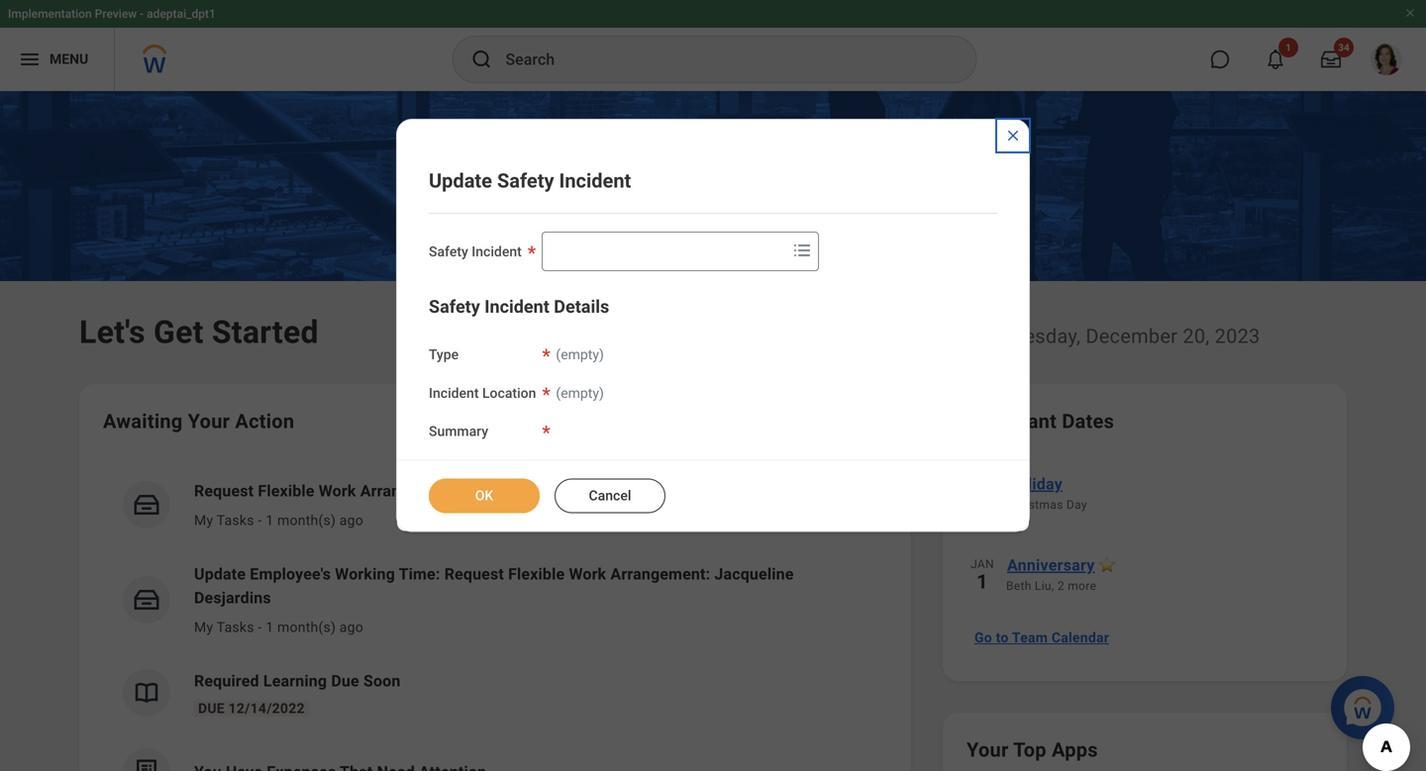 Task type: describe. For each thing, give the bounding box(es) containing it.
christmas
[[1006, 498, 1063, 512]]

awaiting your action
[[103, 410, 294, 433]]

holiday
[[1007, 475, 1063, 494]]

12/14/2022
[[228, 701, 305, 717]]

inbox image
[[132, 490, 161, 520]]

update safety incident
[[429, 169, 631, 193]]

required
[[194, 672, 259, 691]]

0 horizontal spatial arrangement:
[[360, 482, 460, 501]]

update for update employee's working time: request flexible work arrangement: jacqueline desjardins
[[194, 565, 246, 584]]

go
[[974, 630, 992, 646]]

inbox large image
[[1321, 50, 1341, 69]]

let's get started main content
[[0, 91, 1426, 771]]

my tasks - 1 month(s) ago for inbox icon on the bottom left
[[194, 619, 363, 636]]

anniversary ⭐ beth liu, 2 more
[[1006, 556, 1115, 593]]

0 vertical spatial safety
[[497, 169, 554, 193]]

preview
[[95, 7, 137, 21]]

safety incident details group
[[429, 295, 997, 442]]

notifications large image
[[1266, 50, 1285, 69]]

⭐
[[1099, 556, 1115, 575]]

my for inbox image
[[194, 513, 213, 529]]

started
[[212, 314, 319, 351]]

safety incident details
[[429, 297, 609, 317]]

required learning due soon due 12/14/2022
[[194, 672, 401, 717]]

update for update safety incident
[[429, 169, 492, 193]]

ok
[[475, 488, 493, 504]]

request flexible work arrangement: jacqueline desjardins
[[194, 482, 625, 501]]

tasks for inbox icon on the bottom left
[[217, 619, 254, 636]]

team
[[1012, 630, 1048, 646]]

update safety incident dialog
[[396, 119, 1030, 532]]

safety for safety incident details
[[429, 297, 480, 317]]

flexible inside the update employee's working time: request flexible work arrangement: jacqueline desjardins
[[508, 565, 565, 584]]

time:
[[399, 565, 440, 584]]

to
[[996, 630, 1009, 646]]

incident location
[[429, 385, 536, 401]]

adeptai_dpt1
[[147, 7, 216, 21]]

day
[[1066, 498, 1087, 512]]

0 vertical spatial desjardins
[[548, 482, 625, 501]]

jacqueline inside the update employee's working time: request flexible work arrangement: jacqueline desjardins
[[714, 565, 794, 584]]

important
[[967, 410, 1057, 433]]

calendar
[[1052, 630, 1109, 646]]

details
[[554, 297, 609, 317]]

implementation preview -   adeptai_dpt1
[[8, 7, 216, 21]]

ago for inbox image
[[339, 513, 363, 529]]

employee's
[[250, 565, 331, 584]]

get
[[154, 314, 204, 351]]

let's get started
[[79, 314, 319, 351]]

desjardins inside the update employee's working time: request flexible work arrangement: jacqueline desjardins
[[194, 589, 271, 608]]

dashboard expenses image
[[132, 758, 161, 771]]

close update safety incident image
[[1005, 128, 1021, 144]]

1 for inbox icon on the bottom left
[[266, 619, 274, 636]]

Safety Incident field
[[542, 234, 786, 269]]

ago for inbox icon on the bottom left
[[339, 619, 363, 636]]

top
[[1013, 739, 1047, 762]]

go to team calendar button
[[967, 618, 1117, 658]]

working
[[335, 565, 395, 584]]

ok button
[[429, 479, 540, 513]]

incident up safety incident field
[[559, 169, 631, 193]]

0 vertical spatial work
[[319, 482, 356, 501]]

(empty) for incident location
[[556, 385, 604, 401]]

0 vertical spatial due
[[331, 672, 359, 691]]

1 inside jan 1
[[977, 570, 988, 594]]

awaiting
[[103, 410, 183, 433]]

0 vertical spatial your
[[188, 410, 230, 433]]

location
[[482, 385, 536, 401]]

- inside "implementation preview -   adeptai_dpt1" banner
[[140, 7, 144, 21]]

summary
[[429, 423, 488, 440]]

implementation preview -   adeptai_dpt1 banner
[[0, 0, 1426, 91]]

inbox image
[[132, 585, 161, 615]]

month(s) for inbox icon on the bottom left
[[277, 619, 336, 636]]

close environment banner image
[[1404, 7, 1416, 19]]

learning
[[263, 672, 327, 691]]

update employee's working time: request flexible work arrangement: jacqueline desjardins
[[194, 565, 794, 608]]

profile logan mcneil element
[[1359, 38, 1414, 81]]

tasks for inbox image
[[217, 513, 254, 529]]

holiday button
[[1006, 471, 1323, 497]]



Task type: vqa. For each thing, say whether or not it's contained in the screenshot.
to
yes



Task type: locate. For each thing, give the bounding box(es) containing it.
your top apps
[[967, 739, 1098, 762]]

0 horizontal spatial due
[[198, 701, 225, 717]]

desjardins
[[548, 482, 625, 501], [194, 589, 271, 608]]

your
[[188, 410, 230, 433], [967, 739, 1009, 762]]

(empty) for type
[[556, 347, 604, 363]]

arrangement: down cancel button
[[610, 565, 710, 584]]

1 vertical spatial -
[[258, 513, 262, 529]]

my tasks - 1 month(s) ago for inbox image
[[194, 513, 363, 529]]

0 horizontal spatial desjardins
[[194, 589, 271, 608]]

2 ago from the top
[[339, 619, 363, 636]]

1 vertical spatial request
[[444, 565, 504, 584]]

1 my tasks - 1 month(s) ago from the top
[[194, 513, 363, 529]]

0 vertical spatial my
[[194, 513, 213, 529]]

1 horizontal spatial due
[[331, 672, 359, 691]]

- for inbox icon on the bottom left
[[258, 619, 262, 636]]

0 vertical spatial ago
[[339, 513, 363, 529]]

0 horizontal spatial your
[[188, 410, 230, 433]]

2 vertical spatial -
[[258, 619, 262, 636]]

1 horizontal spatial your
[[967, 739, 1009, 762]]

1 left beth
[[977, 570, 988, 594]]

incident
[[559, 169, 631, 193], [472, 244, 522, 260], [485, 297, 549, 317], [429, 385, 479, 401]]

0 vertical spatial tasks
[[217, 513, 254, 529]]

cancel
[[589, 488, 631, 504]]

safety incident details button
[[429, 297, 609, 317]]

update up safety incident
[[429, 169, 492, 193]]

2 vertical spatial 1
[[266, 619, 274, 636]]

0 vertical spatial update
[[429, 169, 492, 193]]

-
[[140, 7, 144, 21], [258, 513, 262, 529], [258, 619, 262, 636]]

soon
[[363, 672, 401, 691]]

tasks up required
[[217, 619, 254, 636]]

my tasks - 1 month(s) ago up employee's
[[194, 513, 363, 529]]

1 (empty) from the top
[[556, 347, 604, 363]]

update inside the update employee's working time: request flexible work arrangement: jacqueline desjardins
[[194, 565, 246, 584]]

anniversary
[[1007, 556, 1095, 575]]

apps
[[1052, 739, 1098, 762]]

due left soon
[[331, 672, 359, 691]]

prompts image
[[790, 239, 814, 262]]

it's wednesday, december 20, 2023
[[943, 325, 1260, 348]]

1 vertical spatial (empty)
[[556, 385, 604, 401]]

safety up "type"
[[429, 297, 480, 317]]

update left employee's
[[194, 565, 246, 584]]

0 horizontal spatial request
[[194, 482, 254, 501]]

1 vertical spatial due
[[198, 701, 225, 717]]

- down employee's
[[258, 619, 262, 636]]

update inside dialog
[[429, 169, 492, 193]]

work up working
[[319, 482, 356, 501]]

update
[[429, 169, 492, 193], [194, 565, 246, 584]]

2 tasks from the top
[[217, 619, 254, 636]]

1 vertical spatial your
[[967, 739, 1009, 762]]

0 horizontal spatial flexible
[[258, 482, 315, 501]]

2 my from the top
[[194, 619, 213, 636]]

safety for safety incident
[[429, 244, 468, 260]]

incident up summary
[[429, 385, 479, 401]]

2
[[1058, 579, 1065, 593]]

liu,
[[1035, 579, 1054, 593]]

safety
[[497, 169, 554, 193], [429, 244, 468, 260], [429, 297, 480, 317]]

request down the awaiting your action
[[194, 482, 254, 501]]

request
[[194, 482, 254, 501], [444, 565, 504, 584]]

1 horizontal spatial update
[[429, 169, 492, 193]]

safety up safety incident details button
[[429, 244, 468, 260]]

month(s) for inbox image
[[277, 513, 336, 529]]

my tasks - 1 month(s) ago
[[194, 513, 363, 529], [194, 619, 363, 636]]

(empty) right location
[[556, 385, 604, 401]]

month(s) up employee's
[[277, 513, 336, 529]]

type
[[429, 347, 459, 363]]

1 horizontal spatial arrangement:
[[610, 565, 710, 584]]

1 horizontal spatial jacqueline
[[714, 565, 794, 584]]

tasks up employee's
[[217, 513, 254, 529]]

arrangement: left "ok"
[[360, 482, 460, 501]]

december
[[1086, 325, 1178, 348]]

ago down working
[[339, 619, 363, 636]]

1 vertical spatial my
[[194, 619, 213, 636]]

0 horizontal spatial work
[[319, 482, 356, 501]]

work inside the update employee's working time: request flexible work arrangement: jacqueline desjardins
[[569, 565, 606, 584]]

work down cancel button
[[569, 565, 606, 584]]

your left action
[[188, 410, 230, 433]]

2023
[[1215, 325, 1260, 348]]

let's
[[79, 314, 145, 351]]

1 vertical spatial flexible
[[508, 565, 565, 584]]

request right time:
[[444, 565, 504, 584]]

1 vertical spatial jacqueline
[[714, 565, 794, 584]]

0 vertical spatial jacqueline
[[464, 482, 544, 501]]

0 vertical spatial arrangement:
[[360, 482, 460, 501]]

1 vertical spatial month(s)
[[277, 619, 336, 636]]

important dates
[[967, 410, 1114, 433]]

jan 1
[[971, 558, 994, 594]]

0 vertical spatial 1
[[266, 513, 274, 529]]

1 horizontal spatial flexible
[[508, 565, 565, 584]]

ago up working
[[339, 513, 363, 529]]

1 vertical spatial arrangement:
[[610, 565, 710, 584]]

more
[[1068, 579, 1096, 593]]

awaiting your action list
[[103, 463, 887, 771]]

book open image
[[132, 678, 161, 708]]

cancel button
[[555, 479, 666, 513]]

my for inbox icon on the bottom left
[[194, 619, 213, 636]]

1 horizontal spatial request
[[444, 565, 504, 584]]

0 horizontal spatial update
[[194, 565, 246, 584]]

due
[[331, 672, 359, 691], [198, 701, 225, 717]]

flexible down ok "button"
[[508, 565, 565, 584]]

1 tasks from the top
[[217, 513, 254, 529]]

2 my tasks - 1 month(s) ago from the top
[[194, 619, 363, 636]]

wednesday,
[[974, 325, 1081, 348]]

1 for inbox image
[[266, 513, 274, 529]]

2 month(s) from the top
[[277, 619, 336, 636]]

safety incident
[[429, 244, 522, 260]]

1 down employee's
[[266, 619, 274, 636]]

0 vertical spatial flexible
[[258, 482, 315, 501]]

holiday christmas day
[[1006, 475, 1087, 512]]

20,
[[1183, 325, 1210, 348]]

dates
[[1062, 410, 1114, 433]]

incident left details at the top left of page
[[485, 297, 549, 317]]

1 vertical spatial my tasks - 1 month(s) ago
[[194, 619, 363, 636]]

my
[[194, 513, 213, 529], [194, 619, 213, 636]]

beth
[[1006, 579, 1032, 593]]

- up employee's
[[258, 513, 262, 529]]

month(s)
[[277, 513, 336, 529], [277, 619, 336, 636]]

safety inside group
[[429, 297, 480, 317]]

2 (empty) from the top
[[556, 385, 604, 401]]

0 vertical spatial month(s)
[[277, 513, 336, 529]]

work
[[319, 482, 356, 501], [569, 565, 606, 584]]

flexible down action
[[258, 482, 315, 501]]

1 vertical spatial safety
[[429, 244, 468, 260]]

tasks
[[217, 513, 254, 529], [217, 619, 254, 636]]

my up required
[[194, 619, 213, 636]]

1 vertical spatial ago
[[339, 619, 363, 636]]

it's
[[943, 325, 969, 348]]

1 horizontal spatial work
[[569, 565, 606, 584]]

your left top
[[967, 739, 1009, 762]]

1 my from the top
[[194, 513, 213, 529]]

1 vertical spatial work
[[569, 565, 606, 584]]

jacqueline
[[464, 482, 544, 501], [714, 565, 794, 584]]

request inside the update employee's working time: request flexible work arrangement: jacqueline desjardins
[[444, 565, 504, 584]]

search image
[[470, 48, 494, 71]]

flexible
[[258, 482, 315, 501], [508, 565, 565, 584]]

incident up safety incident details button
[[472, 244, 522, 260]]

1 vertical spatial update
[[194, 565, 246, 584]]

important dates element
[[967, 460, 1323, 614]]

arrangement:
[[360, 482, 460, 501], [610, 565, 710, 584]]

- right 'preview'
[[140, 7, 144, 21]]

(empty)
[[556, 347, 604, 363], [556, 385, 604, 401]]

1 up employee's
[[266, 513, 274, 529]]

arrangement: inside the update employee's working time: request flexible work arrangement: jacqueline desjardins
[[610, 565, 710, 584]]

due down required
[[198, 701, 225, 717]]

jan
[[971, 558, 994, 571]]

1 horizontal spatial desjardins
[[548, 482, 625, 501]]

1 vertical spatial desjardins
[[194, 589, 271, 608]]

action
[[235, 410, 294, 433]]

1
[[266, 513, 274, 529], [977, 570, 988, 594], [266, 619, 274, 636]]

1 ago from the top
[[339, 513, 363, 529]]

month(s) up the "learning"
[[277, 619, 336, 636]]

1 vertical spatial 1
[[977, 570, 988, 594]]

1 vertical spatial tasks
[[217, 619, 254, 636]]

1 month(s) from the top
[[277, 513, 336, 529]]

0 vertical spatial request
[[194, 482, 254, 501]]

2 vertical spatial safety
[[429, 297, 480, 317]]

implementation
[[8, 7, 92, 21]]

0 vertical spatial (empty)
[[556, 347, 604, 363]]

- for inbox image
[[258, 513, 262, 529]]

0 vertical spatial my tasks - 1 month(s) ago
[[194, 513, 363, 529]]

0 vertical spatial -
[[140, 7, 144, 21]]

safety up safety incident
[[497, 169, 554, 193]]

my right inbox image
[[194, 513, 213, 529]]

my tasks - 1 month(s) ago down employee's
[[194, 619, 363, 636]]

0 horizontal spatial jacqueline
[[464, 482, 544, 501]]

go to team calendar
[[974, 630, 1109, 646]]

ago
[[339, 513, 363, 529], [339, 619, 363, 636]]

(empty) down details at the top left of page
[[556, 347, 604, 363]]



